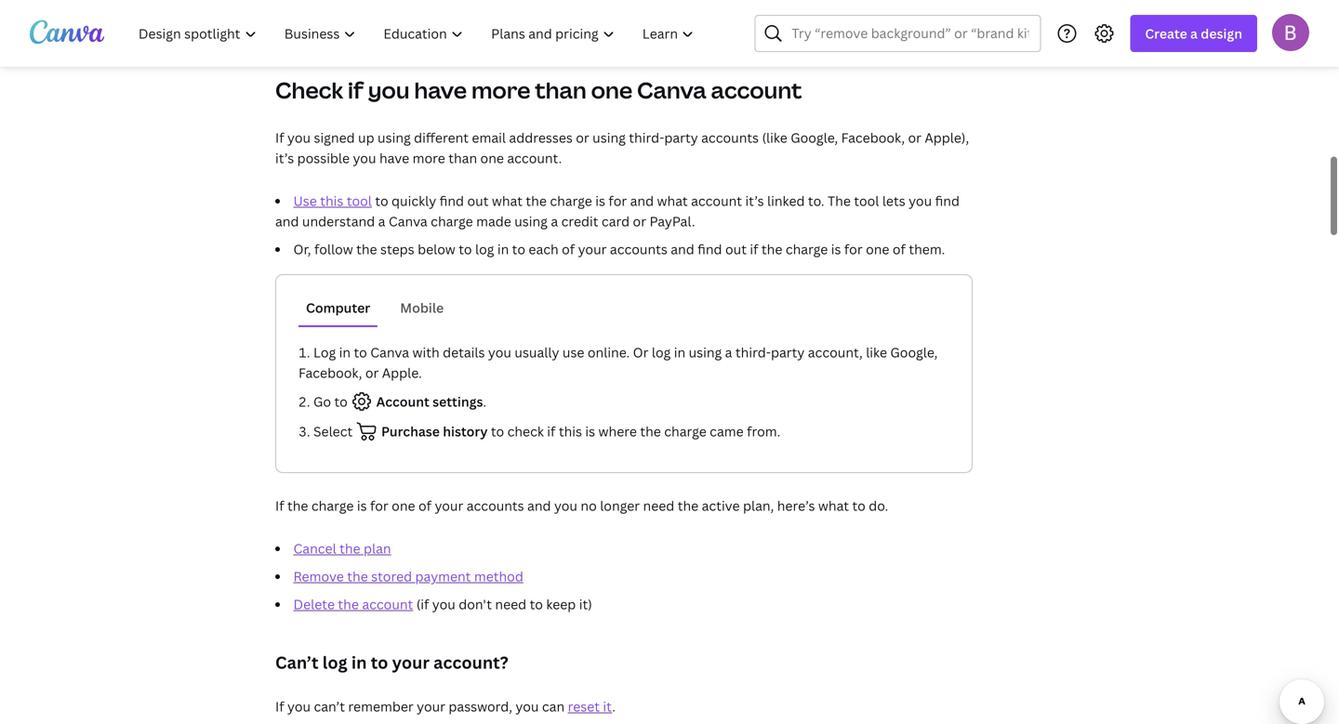 Task type: describe. For each thing, give the bounding box(es) containing it.
check
[[275, 75, 343, 105]]

to right go
[[334, 393, 348, 411]]

password,
[[449, 698, 513, 716]]

computer
[[306, 299, 370, 317]]

create a design
[[1145, 25, 1243, 42]]

you right (if
[[432, 596, 456, 613]]

payment
[[415, 568, 471, 586]]

1 vertical spatial for
[[844, 240, 863, 258]]

don't
[[459, 596, 492, 613]]

tool inside the to quickly find out what the charge is for and what account it's linked to. the tool lets you find and understand a canva charge made using a credit card or paypal.
[[854, 192, 879, 210]]

purchase
[[381, 423, 440, 440]]

to quickly find out what the charge is for and what account it's linked to. the tool lets you find and understand a canva charge made using a credit card or paypal.
[[275, 192, 960, 230]]

account settings .
[[376, 393, 487, 411]]

party inside if you signed up using different email addresses or using third-party accounts (like google, facebook, or apple), it's possible you have more than one account.
[[664, 129, 698, 146]]

use
[[293, 192, 317, 210]]

card
[[602, 213, 630, 230]]

(if
[[416, 596, 429, 613]]

for inside the to quickly find out what the charge is for and what account it's linked to. the tool lets you find and understand a canva charge made using a credit card or paypal.
[[609, 192, 627, 210]]

have inside if you signed up using different email addresses or using third-party accounts (like google, facebook, or apple), it's possible you have more than one account.
[[379, 149, 409, 167]]

charge down to.
[[786, 240, 828, 258]]

settings
[[433, 393, 483, 411]]

facebook, inside if you signed up using different email addresses or using third-party accounts (like google, facebook, or apple), it's possible you have more than one account.
[[841, 129, 905, 146]]

the left active
[[678, 497, 699, 515]]

charge up below
[[431, 213, 473, 230]]

or,
[[293, 240, 311, 258]]

can
[[542, 698, 565, 716]]

check
[[507, 423, 544, 440]]

(like
[[762, 129, 788, 146]]

3 if from the top
[[275, 698, 284, 716]]

usually
[[515, 344, 559, 361]]

each
[[529, 240, 559, 258]]

stored
[[371, 568, 412, 586]]

canva inside the to quickly find out what the charge is for and what account it's linked to. the tool lets you find and understand a canva charge made using a credit card or paypal.
[[389, 213, 428, 230]]

keep
[[546, 596, 576, 613]]

do.
[[869, 497, 888, 515]]

1 horizontal spatial need
[[643, 497, 675, 515]]

signed
[[314, 129, 355, 146]]

you left can't at the bottom left of page
[[287, 698, 311, 716]]

the up cancel
[[287, 497, 308, 515]]

method
[[474, 568, 524, 586]]

to left check
[[491, 423, 504, 440]]

you inside log in to canva with details you usually use online. or log in using a third-party account, like google, facebook, or apple.
[[488, 344, 512, 361]]

use this tool
[[293, 192, 372, 210]]

in right the or
[[674, 344, 686, 361]]

using inside log in to canva with details you usually use online. or log in using a third-party account, like google, facebook, or apple.
[[689, 344, 722, 361]]

mobile button
[[393, 290, 451, 326]]

1 horizontal spatial find
[[698, 240, 722, 258]]

use
[[563, 344, 585, 361]]

account?
[[434, 652, 509, 674]]

in right log
[[339, 344, 351, 361]]

1 vertical spatial need
[[495, 596, 527, 613]]

quickly
[[392, 192, 436, 210]]

to left "keep"
[[530, 596, 543, 613]]

here's
[[777, 497, 815, 515]]

or left apple),
[[908, 129, 922, 146]]

linked
[[767, 192, 805, 210]]

remove the stored payment method link
[[293, 568, 524, 586]]

you down up in the top left of the page
[[353, 149, 376, 167]]

steps
[[380, 240, 415, 258]]

the inside the to quickly find out what the charge is for and what account it's linked to. the tool lets you find and understand a canva charge made using a credit card or paypal.
[[526, 192, 547, 210]]

than inside if you signed up using different email addresses or using third-party accounts (like google, facebook, or apple), it's possible you have more than one account.
[[449, 149, 477, 167]]

to right below
[[459, 240, 472, 258]]

using right addresses
[[593, 129, 626, 146]]

a inside log in to canva with details you usually use online. or log in using a third-party account, like google, facebook, or apple.
[[725, 344, 732, 361]]

and left no
[[527, 497, 551, 515]]

them.
[[909, 240, 945, 258]]

select
[[313, 423, 356, 440]]

use this tool link
[[293, 192, 372, 210]]

is down the
[[831, 240, 841, 258]]

follow
[[314, 240, 353, 258]]

longer
[[600, 497, 640, 515]]

account.
[[507, 149, 562, 167]]

different
[[414, 129, 469, 146]]

the down linked
[[762, 240, 783, 258]]

your up remember
[[392, 652, 430, 674]]

1 vertical spatial if
[[750, 240, 759, 258]]

create a design button
[[1130, 15, 1258, 52]]

reset
[[568, 698, 600, 716]]

Try "remove background" or "brand kit" search field
[[792, 16, 1029, 51]]

you left no
[[554, 497, 578, 515]]

or inside the to quickly find out what the charge is for and what account it's linked to. the tool lets you find and understand a canva charge made using a credit card or paypal.
[[633, 213, 646, 230]]

the up delete the account link
[[347, 568, 368, 586]]

your up payment
[[435, 497, 463, 515]]

google, inside log in to canva with details you usually use online. or log in using a third-party account, like google, facebook, or apple.
[[891, 344, 938, 361]]

cancel the plan link
[[293, 540, 391, 558]]

with
[[413, 344, 440, 361]]

credit
[[561, 213, 599, 230]]

log in to canva with details you usually use online. or log in using a third-party account, like google, facebook, or apple.
[[299, 344, 938, 382]]

if for if you signed up using different email addresses or using third-party accounts (like google, facebook, or apple), it's possible you have more than one account.
[[275, 129, 284, 146]]

if you can't remember your password, you can reset it .
[[275, 698, 616, 716]]

remove the stored payment method
[[293, 568, 524, 586]]

like
[[866, 344, 887, 361]]

design
[[1201, 25, 1243, 42]]

it
[[603, 698, 612, 716]]

history
[[443, 423, 488, 440]]

the left steps
[[356, 240, 377, 258]]

delete the account link
[[293, 596, 413, 613]]

remove
[[293, 568, 344, 586]]

no
[[581, 497, 597, 515]]

if for if the charge is for one of your accounts and you no longer need the active plan, here's what to do.
[[275, 497, 284, 515]]

one up remove the stored payment method
[[392, 497, 415, 515]]

can't log in to your account?
[[275, 652, 509, 674]]

log
[[313, 344, 336, 361]]

the left plan
[[340, 540, 361, 558]]

details
[[443, 344, 485, 361]]

reset it link
[[568, 698, 612, 716]]

the right the where at the left bottom
[[640, 423, 661, 440]]

0 vertical spatial more
[[472, 75, 531, 105]]

1 vertical spatial out
[[726, 240, 747, 258]]

can't
[[314, 698, 345, 716]]

delete the account (if you don't need to keep it)
[[293, 596, 592, 613]]



Task type: vqa. For each thing, say whether or not it's contained in the screenshot.
BACK within Red and White Retail Pharmacy Back to Business Flyers Flyer by Canva Creative Studio
no



Task type: locate. For each thing, give the bounding box(es) containing it.
your down "credit"
[[578, 240, 607, 258]]

facebook, down log
[[299, 364, 362, 382]]

one
[[591, 75, 633, 105], [480, 149, 504, 167], [866, 240, 890, 258], [392, 497, 415, 515]]

cancel
[[293, 540, 336, 558]]

purchase history
[[378, 423, 488, 440]]

0 vertical spatial third-
[[629, 129, 664, 146]]

computer button
[[299, 290, 378, 326]]

email
[[472, 129, 506, 146]]

2 tool from the left
[[854, 192, 879, 210]]

0 vertical spatial account
[[711, 75, 802, 105]]

if you signed up using different email addresses or using third-party accounts (like google, facebook, or apple), it's possible you have more than one account.
[[275, 129, 969, 167]]

accounts for your
[[610, 240, 668, 258]]

below
[[418, 240, 456, 258]]

party inside log in to canva with details you usually use online. or log in using a third-party account, like google, facebook, or apple.
[[771, 344, 805, 361]]

2 vertical spatial accounts
[[467, 497, 524, 515]]

0 horizontal spatial need
[[495, 596, 527, 613]]

lets
[[883, 192, 906, 210]]

2 vertical spatial canva
[[370, 344, 409, 361]]

tool
[[347, 192, 372, 210], [854, 192, 879, 210]]

1 vertical spatial account
[[691, 192, 742, 210]]

0 horizontal spatial party
[[664, 129, 698, 146]]

a left "credit"
[[551, 213, 558, 230]]

1 horizontal spatial more
[[472, 75, 531, 105]]

create
[[1145, 25, 1188, 42]]

0 vertical spatial out
[[467, 192, 489, 210]]

or inside log in to canva with details you usually use online. or log in using a third-party account, like google, facebook, or apple.
[[365, 364, 379, 382]]

canva up if you signed up using different email addresses or using third-party accounts (like google, facebook, or apple), it's possible you have more than one account.
[[637, 75, 707, 105]]

0 horizontal spatial facebook,
[[299, 364, 362, 382]]

if
[[275, 129, 284, 146], [275, 497, 284, 515], [275, 698, 284, 716]]

if the charge is for one of your accounts and you no longer need the active plan, here's what to do.
[[275, 497, 888, 515]]

a inside dropdown button
[[1191, 25, 1198, 42]]

2 horizontal spatial of
[[893, 240, 906, 258]]

2 horizontal spatial for
[[844, 240, 863, 258]]

out inside the to quickly find out what the charge is for and what account it's linked to. the tool lets you find and understand a canva charge made using a credit card or paypal.
[[467, 192, 489, 210]]

0 horizontal spatial find
[[440, 192, 464, 210]]

third- up the to quickly find out what the charge is for and what account it's linked to. the tool lets you find and understand a canva charge made using a credit card or paypal.
[[629, 129, 664, 146]]

to inside the to quickly find out what the charge is for and what account it's linked to. the tool lets you find and understand a canva charge made using a credit card or paypal.
[[375, 192, 388, 210]]

0 horizontal spatial of
[[419, 497, 432, 515]]

using inside the to quickly find out what the charge is for and what account it's linked to. the tool lets you find and understand a canva charge made using a credit card or paypal.
[[515, 213, 548, 230]]

2 horizontal spatial what
[[818, 497, 849, 515]]

what up made
[[492, 192, 523, 210]]

using right up in the top left of the page
[[378, 129, 411, 146]]

made
[[476, 213, 511, 230]]

have
[[414, 75, 467, 105], [379, 149, 409, 167]]

1 horizontal spatial what
[[657, 192, 688, 210]]

accounts down card
[[610, 240, 668, 258]]

google, right the like
[[891, 344, 938, 361]]

can't
[[275, 652, 319, 674]]

charge left came at the bottom of the page
[[664, 423, 707, 440]]

accounts up method
[[467, 497, 524, 515]]

in down made
[[497, 240, 509, 258]]

or left apple.
[[365, 364, 379, 382]]

the right delete
[[338, 596, 359, 613]]

0 horizontal spatial accounts
[[467, 497, 524, 515]]

plan
[[364, 540, 391, 558]]

0 vertical spatial it's
[[275, 149, 294, 167]]

party
[[664, 129, 698, 146], [771, 344, 805, 361]]

1 horizontal spatial for
[[609, 192, 627, 210]]

1 horizontal spatial if
[[547, 423, 556, 440]]

0 vertical spatial canva
[[637, 75, 707, 105]]

0 vertical spatial google,
[[791, 129, 838, 146]]

the
[[828, 192, 851, 210]]

0 horizontal spatial log
[[323, 652, 348, 674]]

facebook, inside log in to canva with details you usually use online. or log in using a third-party account, like google, facebook, or apple.
[[299, 364, 362, 382]]

0 horizontal spatial have
[[379, 149, 409, 167]]

go to
[[313, 393, 351, 411]]

is inside the to quickly find out what the charge is for and what account it's linked to. the tool lets you find and understand a canva charge made using a credit card or paypal.
[[596, 192, 605, 210]]

log inside log in to canva with details you usually use online. or log in using a third-party account, like google, facebook, or apple.
[[652, 344, 671, 361]]

or right card
[[633, 213, 646, 230]]

delete
[[293, 596, 335, 613]]

to check if this is where the charge came from.
[[488, 423, 781, 440]]

accounts
[[701, 129, 759, 146], [610, 240, 668, 258], [467, 497, 524, 515]]

0 vertical spatial .
[[483, 393, 487, 411]]

1 horizontal spatial have
[[414, 75, 467, 105]]

check if you have more than one canva account
[[275, 75, 802, 105]]

to inside log in to canva with details you usually use online. or log in using a third-party account, like google, facebook, or apple.
[[354, 344, 367, 361]]

. up history
[[483, 393, 487, 411]]

0 horizontal spatial than
[[449, 149, 477, 167]]

is up card
[[596, 192, 605, 210]]

top level navigation element
[[126, 15, 710, 52]]

charge up cancel the plan link
[[312, 497, 354, 515]]

0 vertical spatial facebook,
[[841, 129, 905, 146]]

tool up understand
[[347, 192, 372, 210]]

2 vertical spatial if
[[547, 423, 556, 440]]

active
[[702, 497, 740, 515]]

2 vertical spatial if
[[275, 698, 284, 716]]

account up 'paypal.'
[[691, 192, 742, 210]]

1 horizontal spatial tool
[[854, 192, 879, 210]]

you left can
[[516, 698, 539, 716]]

than down different
[[449, 149, 477, 167]]

0 vertical spatial than
[[535, 75, 587, 105]]

1 horizontal spatial this
[[559, 423, 582, 440]]

it)
[[579, 596, 592, 613]]

or
[[633, 344, 649, 361]]

0 horizontal spatial what
[[492, 192, 523, 210]]

a left design at the right of page
[[1191, 25, 1198, 42]]

of left them.
[[893, 240, 906, 258]]

you right details
[[488, 344, 512, 361]]

charge up "credit"
[[550, 192, 592, 210]]

1 horizontal spatial of
[[562, 240, 575, 258]]

0 vertical spatial for
[[609, 192, 627, 210]]

accounts left (like
[[701, 129, 759, 146]]

understand
[[302, 213, 375, 230]]

charge
[[550, 192, 592, 210], [431, 213, 473, 230], [786, 240, 828, 258], [664, 423, 707, 440], [312, 497, 354, 515]]

the down account.
[[526, 192, 547, 210]]

. right reset
[[612, 698, 616, 716]]

have up different
[[414, 75, 467, 105]]

from.
[[747, 423, 781, 440]]

third- inside log in to canva with details you usually use online. or log in using a third-party account, like google, facebook, or apple.
[[736, 344, 771, 361]]

need right longer
[[643, 497, 675, 515]]

1 tool from the left
[[347, 192, 372, 210]]

to up remember
[[371, 652, 388, 674]]

1 horizontal spatial accounts
[[610, 240, 668, 258]]

and down use
[[275, 213, 299, 230]]

account up (like
[[711, 75, 802, 105]]

1 vertical spatial it's
[[745, 192, 764, 210]]

using
[[378, 129, 411, 146], [593, 129, 626, 146], [515, 213, 548, 230], [689, 344, 722, 361]]

0 vertical spatial party
[[664, 129, 698, 146]]

1 vertical spatial .
[[612, 698, 616, 716]]

account down stored
[[362, 596, 413, 613]]

accounts inside if you signed up using different email addresses or using third-party accounts (like google, facebook, or apple), it's possible you have more than one account.
[[701, 129, 759, 146]]

1 horizontal spatial log
[[475, 240, 494, 258]]

2 if from the top
[[275, 497, 284, 515]]

cancel the plan
[[293, 540, 391, 558]]

third- up from.
[[736, 344, 771, 361]]

using right the or
[[689, 344, 722, 361]]

to
[[375, 192, 388, 210], [459, 240, 472, 258], [512, 240, 526, 258], [354, 344, 367, 361], [334, 393, 348, 411], [491, 423, 504, 440], [852, 497, 866, 515], [530, 596, 543, 613], [371, 652, 388, 674]]

1 if from the top
[[275, 129, 284, 146]]

1 vertical spatial facebook,
[[299, 364, 362, 382]]

1 horizontal spatial third-
[[736, 344, 771, 361]]

more down different
[[413, 149, 445, 167]]

more
[[472, 75, 531, 105], [413, 149, 445, 167]]

addresses
[[509, 129, 573, 146]]

you up up in the top left of the page
[[368, 75, 410, 105]]

canva down quickly at top
[[389, 213, 428, 230]]

tool left "lets"
[[854, 192, 879, 210]]

2 horizontal spatial find
[[935, 192, 960, 210]]

a up steps
[[378, 213, 386, 230]]

0 horizontal spatial this
[[320, 192, 344, 210]]

1 vertical spatial party
[[771, 344, 805, 361]]

1 vertical spatial have
[[379, 149, 409, 167]]

1 horizontal spatial than
[[535, 75, 587, 105]]

2 horizontal spatial accounts
[[701, 129, 759, 146]]

go
[[313, 393, 331, 411]]

and down 'paypal.'
[[671, 240, 695, 258]]

this up understand
[[320, 192, 344, 210]]

1 vertical spatial than
[[449, 149, 477, 167]]

google, inside if you signed up using different email addresses or using third-party accounts (like google, facebook, or apple), it's possible you have more than one account.
[[791, 129, 838, 146]]

you right "lets"
[[909, 192, 932, 210]]

plan,
[[743, 497, 774, 515]]

for up plan
[[370, 497, 389, 515]]

facebook, up "lets"
[[841, 129, 905, 146]]

0 vertical spatial this
[[320, 192, 344, 210]]

1 vertical spatial this
[[559, 423, 582, 440]]

to left each
[[512, 240, 526, 258]]

remember
[[348, 698, 414, 716]]

account
[[376, 393, 430, 411]]

one inside if you signed up using different email addresses or using third-party accounts (like google, facebook, or apple), it's possible you have more than one account.
[[480, 149, 504, 167]]

possible
[[297, 149, 350, 167]]

canva inside log in to canva with details you usually use online. or log in using a third-party account, like google, facebook, or apple.
[[370, 344, 409, 361]]

of up remove the stored payment method
[[419, 497, 432, 515]]

one up if you signed up using different email addresses or using third-party accounts (like google, facebook, or apple), it's possible you have more than one account.
[[591, 75, 633, 105]]

what right "here's"
[[818, 497, 849, 515]]

mobile
[[400, 299, 444, 317]]

online.
[[588, 344, 630, 361]]

account inside the to quickly find out what the charge is for and what account it's linked to. the tool lets you find and understand a canva charge made using a credit card or paypal.
[[691, 192, 742, 210]]

is up plan
[[357, 497, 367, 515]]

2 vertical spatial account
[[362, 596, 413, 613]]

1 horizontal spatial .
[[612, 698, 616, 716]]

0 horizontal spatial .
[[483, 393, 487, 411]]

and up 'paypal.'
[[630, 192, 654, 210]]

0 vertical spatial log
[[475, 240, 494, 258]]

need
[[643, 497, 675, 515], [495, 596, 527, 613]]

third- inside if you signed up using different email addresses or using third-party accounts (like google, facebook, or apple), it's possible you have more than one account.
[[629, 129, 664, 146]]

is
[[596, 192, 605, 210], [831, 240, 841, 258], [585, 423, 595, 440], [357, 497, 367, 515]]

you up "possible"
[[287, 129, 311, 146]]

it's inside the to quickly find out what the charge is for and what account it's linked to. the tool lets you find and understand a canva charge made using a credit card or paypal.
[[745, 192, 764, 210]]

1 vertical spatial more
[[413, 149, 445, 167]]

2 horizontal spatial log
[[652, 344, 671, 361]]

this right check
[[559, 423, 582, 440]]

0 vertical spatial need
[[643, 497, 675, 515]]

1 vertical spatial canva
[[389, 213, 428, 230]]

it's inside if you signed up using different email addresses or using third-party accounts (like google, facebook, or apple), it's possible you have more than one account.
[[275, 149, 294, 167]]

0 horizontal spatial tool
[[347, 192, 372, 210]]

to left quickly at top
[[375, 192, 388, 210]]

1 horizontal spatial facebook,
[[841, 129, 905, 146]]

0 horizontal spatial for
[[370, 497, 389, 515]]

1 horizontal spatial google,
[[891, 344, 938, 361]]

1 horizontal spatial out
[[726, 240, 747, 258]]

than
[[535, 75, 587, 105], [449, 149, 477, 167]]

up
[[358, 129, 374, 146]]

than up addresses
[[535, 75, 587, 105]]

2 horizontal spatial if
[[750, 240, 759, 258]]

1 vertical spatial log
[[652, 344, 671, 361]]

1 horizontal spatial party
[[771, 344, 805, 361]]

2 vertical spatial log
[[323, 652, 348, 674]]

party left account,
[[771, 344, 805, 361]]

0 horizontal spatial if
[[348, 75, 363, 105]]

it's left linked
[[745, 192, 764, 210]]

and
[[630, 192, 654, 210], [275, 213, 299, 230], [671, 240, 695, 258], [527, 497, 551, 515]]

what up 'paypal.'
[[657, 192, 688, 210]]

log
[[475, 240, 494, 258], [652, 344, 671, 361], [323, 652, 348, 674]]

1 vertical spatial third-
[[736, 344, 771, 361]]

1 horizontal spatial it's
[[745, 192, 764, 210]]

0 vertical spatial if
[[275, 129, 284, 146]]

apple.
[[382, 364, 422, 382]]

0 horizontal spatial third-
[[629, 129, 664, 146]]

for up card
[[609, 192, 627, 210]]

of
[[562, 240, 575, 258], [893, 240, 906, 258], [419, 497, 432, 515]]

account,
[[808, 344, 863, 361]]

log right the or
[[652, 344, 671, 361]]

more up email
[[472, 75, 531, 105]]

0 vertical spatial accounts
[[701, 129, 759, 146]]

what
[[492, 192, 523, 210], [657, 192, 688, 210], [818, 497, 849, 515]]

0 vertical spatial if
[[348, 75, 363, 105]]

one left them.
[[866, 240, 890, 258]]

0 horizontal spatial more
[[413, 149, 445, 167]]

apple),
[[925, 129, 969, 146]]

need down method
[[495, 596, 527, 613]]

is left the where at the left bottom
[[585, 423, 595, 440]]

or right addresses
[[576, 129, 589, 146]]

paypal.
[[650, 213, 695, 230]]

0 horizontal spatial it's
[[275, 149, 294, 167]]

more inside if you signed up using different email addresses or using third-party accounts (like google, facebook, or apple), it's possible you have more than one account.
[[413, 149, 445, 167]]

where
[[599, 423, 637, 440]]

of right each
[[562, 240, 575, 258]]

or, follow the steps below to log in to each of your accounts and find out if the charge is for one of them.
[[293, 240, 945, 258]]

0 horizontal spatial google,
[[791, 129, 838, 146]]

party up 'paypal.'
[[664, 129, 698, 146]]

google, right (like
[[791, 129, 838, 146]]

or
[[576, 129, 589, 146], [908, 129, 922, 146], [633, 213, 646, 230], [365, 364, 379, 382]]

1 vertical spatial google,
[[891, 344, 938, 361]]

if inside if you signed up using different email addresses or using third-party accounts (like google, facebook, or apple), it's possible you have more than one account.
[[275, 129, 284, 146]]

to.
[[808, 192, 825, 210]]

you inside the to quickly find out what the charge is for and what account it's linked to. the tool lets you find and understand a canva charge made using a credit card or paypal.
[[909, 192, 932, 210]]

came
[[710, 423, 744, 440]]

bob builder image
[[1272, 14, 1310, 51]]

your left password,
[[417, 698, 446, 716]]

log down made
[[475, 240, 494, 258]]

in up remember
[[351, 652, 367, 674]]

for down the
[[844, 240, 863, 258]]

to right log
[[354, 344, 367, 361]]

1 vertical spatial if
[[275, 497, 284, 515]]

a
[[1191, 25, 1198, 42], [378, 213, 386, 230], [551, 213, 558, 230], [725, 344, 732, 361]]

log right can't
[[323, 652, 348, 674]]

to left do.
[[852, 497, 866, 515]]

0 vertical spatial have
[[414, 75, 467, 105]]

2 vertical spatial for
[[370, 497, 389, 515]]

1 vertical spatial accounts
[[610, 240, 668, 258]]

.
[[483, 393, 487, 411], [612, 698, 616, 716]]

0 horizontal spatial out
[[467, 192, 489, 210]]

find
[[440, 192, 464, 210], [935, 192, 960, 210], [698, 240, 722, 258]]

accounts for party
[[701, 129, 759, 146]]

in
[[497, 240, 509, 258], [339, 344, 351, 361], [674, 344, 686, 361], [351, 652, 367, 674]]



